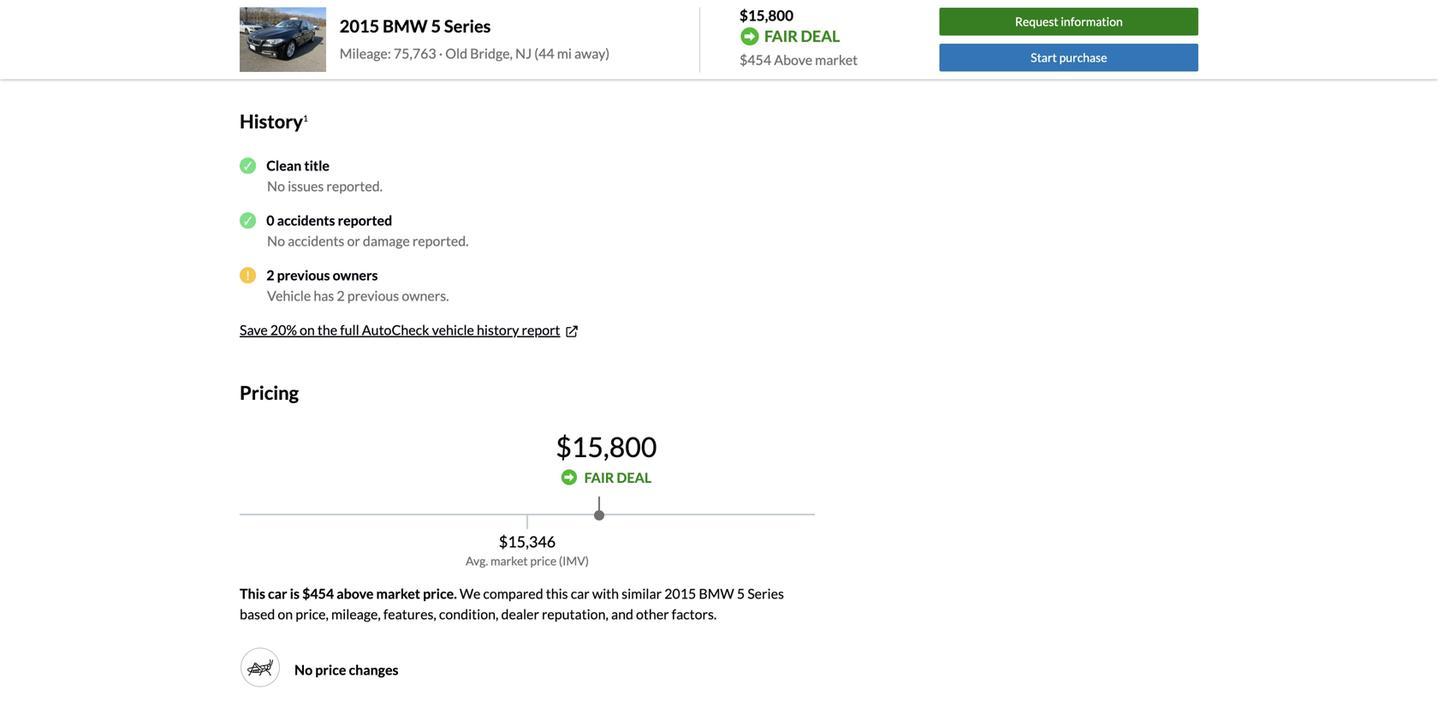 Task type: vqa. For each thing, say whether or not it's contained in the screenshot.
head
yes



Task type: locate. For each thing, give the bounding box(es) containing it.
1 horizontal spatial bmw
[[699, 585, 734, 602]]

bmw inside we compared this car with similar 2015 bmw 5 series based on price, mileage, features, condition, dealer reputation, and other factors.
[[699, 585, 734, 602]]

car
[[268, 585, 287, 602], [571, 585, 590, 602]]

0 horizontal spatial $454
[[302, 585, 334, 602]]

no price changes
[[295, 661, 399, 678]]

0 horizontal spatial previous
[[277, 267, 330, 283]]

avg.
[[466, 553, 488, 568]]

price left the changes
[[315, 661, 346, 678]]

on right 20%
[[300, 321, 315, 338]]

no for clean
[[267, 178, 285, 194]]

1 horizontal spatial series
[[748, 585, 784, 602]]

0 vertical spatial reported.
[[327, 178, 383, 194]]

save 20% on the full autocheck vehicle history report
[[240, 321, 560, 338]]

0 horizontal spatial 2015
[[340, 16, 379, 36]]

2
[[266, 267, 274, 283], [337, 287, 345, 304]]

0 horizontal spatial series
[[444, 16, 491, 36]]

to
[[336, 42, 349, 58], [439, 42, 452, 58]]

based
[[240, 606, 275, 622]]

report
[[522, 321, 560, 338]]

car up reputation,
[[571, 585, 590, 602]]

1
[[303, 113, 308, 124]]

on inside we compared this car with similar 2015 bmw 5 series based on price, mileage, features, condition, dealer reputation, and other factors.
[[278, 606, 293, 622]]

on
[[300, 321, 315, 338], [278, 606, 293, 622]]

1 vertical spatial no
[[267, 232, 285, 249]]

your
[[365, 19, 394, 36], [508, 42, 535, 58]]

old
[[445, 45, 468, 62]]

car left 'is'
[[268, 585, 287, 602]]

1 horizontal spatial 5
[[737, 585, 745, 602]]

2 right vdpalert image
[[266, 267, 274, 283]]

$454
[[740, 51, 772, 68], [302, 585, 334, 602]]

1 horizontal spatial reported.
[[413, 232, 469, 249]]

price
[[530, 553, 557, 568], [315, 661, 346, 678]]

market inside $15,346 avg. market price (imv)
[[491, 553, 528, 568]]

·
[[439, 45, 443, 62]]

0 horizontal spatial reported.
[[327, 178, 383, 194]]

reported. right damage
[[413, 232, 469, 249]]

1 horizontal spatial previous
[[347, 287, 399, 304]]

full
[[340, 321, 359, 338]]

above
[[337, 585, 374, 602]]

0 vertical spatial price
[[530, 553, 557, 568]]

above
[[774, 51, 813, 68]]

previous up vehicle
[[277, 267, 330, 283]]

1 vertical spatial $454
[[302, 585, 334, 602]]

market for $454
[[815, 51, 858, 68]]

$15,800
[[740, 6, 794, 24], [556, 430, 657, 463]]

accidents
[[277, 212, 335, 228], [288, 232, 345, 249]]

1 vertical spatial reported.
[[413, 232, 469, 249]]

2015 inside we compared this car with similar 2015 bmw 5 series based on price, mileage, features, condition, dealer reputation, and other factors.
[[665, 585, 696, 602]]

0 vertical spatial $454
[[740, 51, 772, 68]]

reported.
[[327, 178, 383, 194], [413, 232, 469, 249]]

0 vertical spatial 2015
[[340, 16, 379, 36]]

1 vertical spatial 2015
[[665, 585, 696, 602]]

your left sale
[[365, 19, 394, 36]]

market up features,
[[376, 585, 420, 602]]

reported. up reported
[[327, 178, 383, 194]]

2015 bmw 5 series image
[[240, 7, 326, 72]]

no
[[267, 178, 285, 194], [267, 232, 285, 249], [295, 661, 313, 678]]

vdpalert image
[[240, 267, 256, 283]]

no accidents or damage reported.
[[267, 232, 469, 249]]

2 car from the left
[[571, 585, 590, 602]]

bmw up factors.
[[699, 585, 734, 602]]

0 vertical spatial on
[[300, 321, 315, 338]]

to left finish
[[439, 42, 452, 58]]

2015 up factors.
[[665, 585, 696, 602]]

1 vertical spatial $15,800
[[556, 430, 657, 463]]

save 20% on the full autocheck vehicle history report image
[[564, 323, 580, 340]]

issues
[[288, 178, 324, 194]]

1 vertical spatial 5
[[737, 585, 745, 602]]

0 vertical spatial bmw
[[383, 16, 428, 36]]

1 vertical spatial on
[[278, 606, 293, 622]]

fair
[[765, 27, 798, 46]]

0 vertical spatial $15,800
[[740, 6, 794, 24]]

price down $15,346
[[530, 553, 557, 568]]

to down finalize
[[336, 42, 349, 58]]

0 horizontal spatial on
[[278, 606, 293, 622]]

this car is $454 above market price.
[[240, 585, 457, 602]]

$15,800 up fair
[[740, 6, 794, 24]]

car inside we compared this car with similar 2015 bmw 5 series based on price, mileage, features, condition, dealer reputation, and other factors.
[[571, 585, 590, 602]]

0 horizontal spatial market
[[376, 585, 420, 602]]

$454 up price,
[[302, 585, 334, 602]]

1 vertical spatial market
[[491, 553, 528, 568]]

$454 down fair
[[740, 51, 772, 68]]

this
[[240, 585, 265, 602]]

fair deal image
[[561, 469, 578, 486]]

accidents down 0 accidents reported
[[288, 232, 345, 249]]

reported
[[338, 212, 392, 228]]

$15,346 avg. market price (imv)
[[466, 532, 589, 568]]

title
[[304, 157, 330, 174]]

1 vertical spatial price
[[315, 661, 346, 678]]

1 vertical spatial your
[[508, 42, 535, 58]]

0 vertical spatial your
[[365, 19, 394, 36]]

75,763
[[394, 45, 436, 62]]

5
[[431, 16, 441, 36], [737, 585, 745, 602]]

0 horizontal spatial price
[[315, 661, 346, 678]]

0 horizontal spatial your
[[365, 19, 394, 36]]

has
[[314, 287, 334, 304]]

$15,800 up fair on the bottom
[[556, 430, 657, 463]]

your right up
[[508, 42, 535, 58]]

pricing
[[240, 381, 299, 404]]

series
[[444, 16, 491, 36], [748, 585, 784, 602]]

1 vertical spatial previous
[[347, 287, 399, 304]]

1 vertical spatial bmw
[[699, 585, 734, 602]]

bmw up dealership
[[383, 16, 428, 36]]

the left full
[[318, 321, 337, 338]]

0 vertical spatial accidents
[[277, 212, 335, 228]]

the down finalize
[[352, 42, 371, 58]]

0 vertical spatial series
[[444, 16, 491, 36]]

0 horizontal spatial car
[[268, 585, 287, 602]]

finish
[[455, 42, 487, 58]]

2015 up mileage:
[[340, 16, 379, 36]]

1 horizontal spatial price
[[530, 553, 557, 568]]

history
[[240, 110, 303, 132]]

1 horizontal spatial market
[[491, 553, 528, 568]]

2015
[[340, 16, 379, 36], [665, 585, 696, 602]]

1 horizontal spatial $15,800
[[740, 6, 794, 24]]

market for $15,346
[[491, 553, 528, 568]]

3.
[[301, 19, 312, 36]]

0 horizontal spatial to
[[336, 42, 349, 58]]

no right no price changes image
[[295, 661, 313, 678]]

start purchase
[[1031, 50, 1107, 65]]

no down 0
[[267, 232, 285, 249]]

0 vertical spatial 2
[[266, 267, 274, 283]]

1 vertical spatial the
[[318, 321, 337, 338]]

1 horizontal spatial car
[[571, 585, 590, 602]]

2 vertical spatial no
[[295, 661, 313, 678]]

series inside we compared this car with similar 2015 bmw 5 series based on price, mileage, features, condition, dealer reputation, and other factors.
[[748, 585, 784, 602]]

0 vertical spatial market
[[815, 51, 858, 68]]

0 horizontal spatial 2
[[266, 267, 274, 283]]

1 horizontal spatial 2015
[[665, 585, 696, 602]]

1 car from the left
[[268, 585, 287, 602]]

1 horizontal spatial $454
[[740, 51, 772, 68]]

1 vertical spatial accidents
[[288, 232, 345, 249]]

no down 'clean'
[[267, 178, 285, 194]]

previous down the owners
[[347, 287, 399, 304]]

deal
[[617, 469, 652, 486]]

0 horizontal spatial the
[[318, 321, 337, 338]]

0 vertical spatial the
[[352, 42, 371, 58]]

vehicle
[[267, 287, 311, 304]]

0 vertical spatial 5
[[431, 16, 441, 36]]

on inside save 20% on the full autocheck vehicle history report link
[[300, 321, 315, 338]]

0 accidents reported
[[266, 212, 392, 228]]

the inside save 20% on the full autocheck vehicle history report link
[[318, 321, 337, 338]]

market down $15,346
[[491, 553, 528, 568]]

0 vertical spatial no
[[267, 178, 285, 194]]

sale.
[[538, 42, 564, 58]]

1 horizontal spatial to
[[439, 42, 452, 58]]

1 horizontal spatial on
[[300, 321, 315, 338]]

2 right has
[[337, 287, 345, 304]]

mileage:
[[340, 45, 391, 62]]

3. finalize your sale head to the dealership to finish up your sale.
[[301, 19, 564, 58]]

price,
[[296, 606, 329, 622]]

2 vertical spatial market
[[376, 585, 420, 602]]

0 horizontal spatial bmw
[[383, 16, 428, 36]]

fair deal
[[584, 469, 652, 486]]

1 horizontal spatial 2
[[337, 287, 345, 304]]

0 horizontal spatial 5
[[431, 16, 441, 36]]

1 vertical spatial series
[[748, 585, 784, 602]]

2 horizontal spatial market
[[815, 51, 858, 68]]

bmw inside 2015 bmw 5 series mileage: 75,763 · old bridge, nj (44 mi away)
[[383, 16, 428, 36]]

changes
[[349, 661, 399, 678]]

0
[[266, 212, 274, 228]]

1 horizontal spatial the
[[352, 42, 371, 58]]

5 inside we compared this car with similar 2015 bmw 5 series based on price, mileage, features, condition, dealer reputation, and other factors.
[[737, 585, 745, 602]]

accidents down 'issues'
[[277, 212, 335, 228]]

the
[[352, 42, 371, 58], [318, 321, 337, 338]]

no for 0
[[267, 232, 285, 249]]

0 horizontal spatial $15,800
[[556, 430, 657, 463]]

reputation,
[[542, 606, 609, 622]]

on down 'is'
[[278, 606, 293, 622]]

history 1
[[240, 110, 308, 132]]

market down deal
[[815, 51, 858, 68]]



Task type: describe. For each thing, give the bounding box(es) containing it.
history
[[477, 321, 519, 338]]

clean title
[[266, 157, 330, 174]]

2015 inside 2015 bmw 5 series mileage: 75,763 · old bridge, nj (44 mi away)
[[340, 16, 379, 36]]

start
[[1031, 50, 1057, 65]]

we
[[460, 585, 481, 602]]

similar
[[622, 585, 662, 602]]

condition,
[[439, 606, 499, 622]]

20%
[[270, 321, 297, 338]]

save
[[240, 321, 268, 338]]

1 horizontal spatial your
[[508, 42, 535, 58]]

request information
[[1015, 14, 1123, 29]]

save 20% on the full autocheck vehicle history report link
[[240, 321, 580, 340]]

features,
[[383, 606, 436, 622]]

mi
[[557, 45, 572, 62]]

vehicle has 2 previous owners.
[[267, 287, 449, 304]]

request
[[1015, 14, 1059, 29]]

owners.
[[402, 287, 449, 304]]

series inside 2015 bmw 5 series mileage: 75,763 · old bridge, nj (44 mi away)
[[444, 16, 491, 36]]

this
[[546, 585, 568, 602]]

0 vertical spatial previous
[[277, 267, 330, 283]]

purchase
[[1060, 50, 1107, 65]]

price inside $15,346 avg. market price (imv)
[[530, 553, 557, 568]]

accidents for or
[[288, 232, 345, 249]]

clean
[[266, 157, 302, 174]]

finalize
[[315, 19, 363, 36]]

$15,800 for $454
[[740, 6, 794, 24]]

damage
[[363, 232, 410, 249]]

vehicle
[[432, 321, 474, 338]]

2 previous owners
[[266, 267, 378, 283]]

compared
[[483, 585, 543, 602]]

mileage,
[[331, 606, 381, 622]]

up
[[490, 42, 505, 58]]

no price changes image
[[247, 654, 274, 681]]

dealership
[[374, 42, 437, 58]]

2 to from the left
[[439, 42, 452, 58]]

1 vertical spatial 2
[[337, 287, 345, 304]]

and
[[611, 606, 634, 622]]

away)
[[575, 45, 610, 62]]

the inside 3. finalize your sale head to the dealership to finish up your sale.
[[352, 42, 371, 58]]

$15,800 for fair deal
[[556, 430, 657, 463]]

with
[[592, 585, 619, 602]]

fair
[[584, 469, 614, 486]]

accidents for reported
[[277, 212, 335, 228]]

5 inside 2015 bmw 5 series mileage: 75,763 · old bridge, nj (44 mi away)
[[431, 16, 441, 36]]

(imv)
[[559, 553, 589, 568]]

nj
[[515, 45, 532, 62]]

dealer
[[501, 606, 539, 622]]

fair deal
[[765, 27, 840, 46]]

autocheck
[[362, 321, 429, 338]]

1 to from the left
[[336, 42, 349, 58]]

owners
[[333, 267, 378, 283]]

request information button
[[940, 8, 1199, 36]]

bridge,
[[470, 45, 513, 62]]

other
[[636, 606, 669, 622]]

head
[[301, 42, 334, 58]]

factors.
[[672, 606, 717, 622]]

price.
[[423, 585, 457, 602]]

sale
[[396, 19, 420, 36]]

or
[[347, 232, 360, 249]]

no issues reported.
[[267, 178, 383, 194]]

vdpcheck image
[[240, 212, 256, 229]]

$15,346
[[499, 532, 556, 551]]

information
[[1061, 14, 1123, 29]]

(44
[[535, 45, 555, 62]]

is
[[290, 585, 300, 602]]

deal
[[801, 27, 840, 46]]

start purchase button
[[940, 44, 1199, 71]]

no price changes image
[[240, 647, 281, 688]]

2015 bmw 5 series mileage: 75,763 · old bridge, nj (44 mi away)
[[340, 16, 610, 62]]

vdpcheck image
[[240, 157, 256, 174]]

$454 above market
[[740, 51, 858, 68]]

we compared this car with similar 2015 bmw 5 series based on price, mileage, features, condition, dealer reputation, and other factors.
[[240, 585, 784, 622]]



